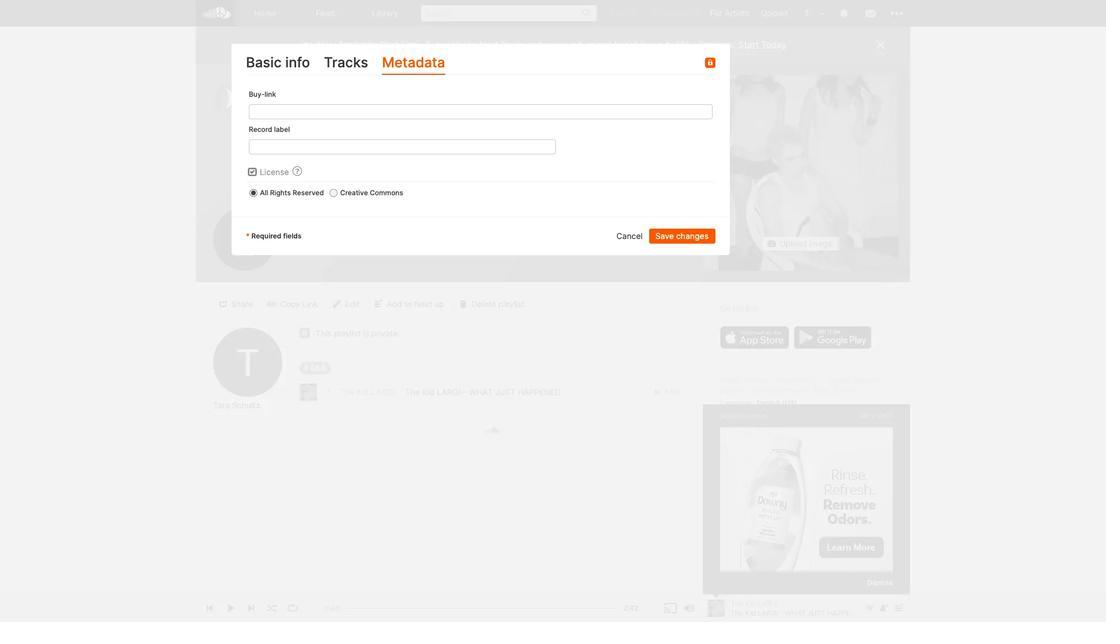 Task type: vqa. For each thing, say whether or not it's contained in the screenshot.
the left playlist
yes



Task type: describe. For each thing, give the bounding box(es) containing it.
*
[[246, 232, 250, 240]]

record label
[[249, 125, 290, 134]]

english
[[757, 398, 781, 407]]

feed
[[316, 8, 335, 18]]

playlist for this
[[334, 328, 361, 338]]

mobile
[[733, 303, 759, 313]]

* required fields
[[246, 232, 302, 240]]

creative
[[340, 188, 368, 197]]

first
[[380, 39, 398, 50]]

artist resources link
[[751, 386, 806, 395]]

tracks
[[324, 54, 368, 71]]

is
[[363, 328, 369, 338]]

cancel button
[[611, 229, 649, 244]]

get
[[528, 39, 541, 50]]

available:
[[338, 39, 378, 50]]

Record label text field
[[249, 139, 556, 154]]

creative commons
[[340, 188, 403, 197]]

home
[[254, 8, 277, 18]]

upload for upload image
[[780, 239, 807, 248]]

your
[[544, 39, 562, 50]]

buy-link
[[249, 90, 276, 99]]

now available: first fans. subscribe to next pro to get your next upload heard by up to 100+ listeners. start today
[[317, 39, 787, 50]]

private.
[[371, 328, 400, 338]]

large image
[[246, 166, 258, 178]]

laroi
[[437, 387, 461, 397]]

library link
[[356, 0, 415, 27]]

record
[[249, 125, 272, 134]]

1 vertical spatial tara schultz's avatar element
[[213, 328, 282, 397]]

tara schultz
[[213, 400, 260, 410]]

go
[[720, 303, 731, 313]]

up
[[653, 39, 663, 50]]

for artists
[[710, 8, 750, 18]]

metadata link
[[382, 52, 445, 75]]

try for try next pro
[[651, 8, 663, 18]]

home link
[[236, 0, 296, 27]]

artist resources
[[751, 386, 806, 395]]

blog link
[[813, 386, 828, 395]]

link
[[302, 299, 318, 309]]

cookie manager link
[[829, 376, 883, 385]]

happened
[[518, 387, 561, 397]]

tara
[[213, 400, 230, 410]]

privacy
[[745, 376, 770, 385]]

2:42
[[236, 249, 254, 258]]

1 for 1 track 2:42
[[239, 217, 251, 239]]

heard
[[615, 39, 638, 50]]

tirtiual
[[255, 83, 300, 100]]

commons
[[370, 188, 403, 197]]

label
[[274, 125, 290, 134]]

3 to from the left
[[666, 39, 674, 50]]

upload for upload
[[761, 8, 788, 18]]

go+
[[623, 8, 639, 18]]

copy link button
[[263, 296, 325, 311]]

laroi.
[[371, 387, 397, 397]]

reserved
[[293, 188, 324, 197]]

privacy link
[[745, 376, 770, 385]]

copy link
[[280, 299, 318, 309]]

for artists link
[[704, 0, 755, 26]]

next
[[564, 39, 582, 50]]

link
[[265, 90, 276, 99]]

fans.
[[401, 39, 423, 50]]

basic info link
[[246, 52, 310, 75]]

for
[[710, 8, 722, 18]]

artist
[[751, 386, 769, 395]]

all rights reserved
[[260, 188, 324, 197]]

tracks link
[[324, 52, 368, 75]]

the kid laroi - what just happened element
[[300, 384, 317, 401]]

0 horizontal spatial next
[[479, 39, 499, 50]]

edit button
[[328, 296, 367, 311]]

cookie manager imprint
[[720, 376, 883, 395]]

subscribe
[[425, 39, 466, 50]]

upload
[[584, 39, 612, 50]]

1 for 1
[[326, 387, 331, 397]]

charts link
[[835, 386, 857, 395]]

2 the from the left
[[405, 387, 420, 397]]

metadata
[[382, 54, 445, 71]]

fields
[[283, 232, 302, 240]]

cookie for manager
[[829, 376, 852, 385]]

save changes
[[656, 231, 709, 241]]

the kid laroi. - the kid laroi - what just happened
[[339, 387, 561, 397]]

start
[[739, 39, 759, 50]]

r&b link
[[300, 362, 331, 375]]

basic
[[246, 54, 282, 71]]

2 kid from the left
[[422, 387, 435, 397]]

legal
[[720, 376, 738, 385]]

start today link
[[739, 39, 787, 50]]

language:
[[720, 398, 755, 407]]

upload link
[[755, 0, 794, 26]]



Task type: locate. For each thing, give the bounding box(es) containing it.
cookie policy
[[777, 376, 822, 385]]

100+
[[676, 39, 697, 50]]

1 horizontal spatial kid
[[422, 387, 435, 397]]

upload left image
[[780, 239, 807, 248]]

0 vertical spatial upload
[[761, 8, 788, 18]]

cookie inside cookie manager imprint
[[829, 376, 852, 385]]

upload
[[761, 8, 788, 18], [780, 239, 807, 248]]

1 horizontal spatial try
[[651, 8, 663, 18]]

0 horizontal spatial to
[[469, 39, 477, 50]]

1 vertical spatial playlist
[[334, 328, 361, 338]]

0 vertical spatial playlist
[[498, 299, 525, 309]]

236k
[[662, 388, 682, 396]]

(us)
[[782, 398, 797, 407]]

buy-
[[249, 90, 265, 99]]

schultz
[[232, 400, 260, 410]]

share
[[231, 299, 253, 309]]

1 horizontal spatial tara schultz's avatar element
[[800, 6, 815, 21]]

1 track 2:42
[[233, 217, 256, 258]]

image
[[809, 239, 832, 248]]

playlist right delete
[[498, 299, 525, 309]]

1
[[239, 217, 251, 239], [326, 387, 331, 397]]

0 horizontal spatial kid
[[356, 387, 369, 397]]

required
[[252, 232, 281, 240]]

the right laroi.
[[405, 387, 420, 397]]

kid left laroi
[[422, 387, 435, 397]]

upload inside button
[[780, 239, 807, 248]]

try for try go+
[[609, 8, 621, 18]]

2 horizontal spatial to
[[666, 39, 674, 50]]

0 horizontal spatial tara schultz's avatar element
[[213, 328, 282, 397]]

playlist
[[498, 299, 525, 309], [334, 328, 361, 338]]

policy
[[802, 376, 822, 385]]

1 up track
[[239, 217, 251, 239]]

pro left get
[[501, 39, 515, 50]]

track
[[233, 240, 256, 249]]

try left go+
[[609, 8, 621, 18]]

1 vertical spatial upload
[[780, 239, 807, 248]]

2 try from the left
[[651, 8, 663, 18]]

legal link
[[720, 376, 738, 385]]

imprint
[[720, 386, 744, 395]]

library
[[372, 8, 399, 18]]

1 - from the left
[[399, 387, 403, 397]]

2 - from the left
[[463, 387, 467, 397]]

tara schultz's avatar element up schultz
[[213, 328, 282, 397]]

just
[[495, 387, 516, 397]]

changes
[[676, 231, 709, 241]]

1 horizontal spatial playlist
[[498, 299, 525, 309]]

next up 100+
[[666, 8, 684, 18]]

cookie for policy
[[777, 376, 800, 385]]

1 vertical spatial next
[[479, 39, 499, 50]]

save
[[656, 231, 674, 241]]

artists
[[725, 8, 750, 18]]

try right go+
[[651, 8, 663, 18]]

playlist for delete
[[498, 299, 525, 309]]

license
[[258, 167, 289, 177]]

1 horizontal spatial -
[[463, 387, 467, 397]]

upload image
[[780, 239, 832, 248]]

upload up today
[[761, 8, 788, 18]]

- right laroi.
[[399, 387, 403, 397]]

pro left for in the top of the page
[[686, 8, 699, 18]]

kid left laroi.
[[356, 387, 369, 397]]

- left what
[[463, 387, 467, 397]]

today
[[761, 39, 787, 50]]

try
[[609, 8, 621, 18], [651, 8, 663, 18]]

the kid laroi - what just happened link
[[405, 387, 561, 397]]

0 horizontal spatial pro
[[501, 39, 515, 50]]

blog
[[813, 386, 828, 395]]

the
[[339, 387, 354, 397], [405, 387, 420, 397]]

cookie
[[777, 376, 800, 385], [829, 376, 852, 385]]

1 vertical spatial pro
[[501, 39, 515, 50]]

playlist inside delete playlist button
[[498, 299, 525, 309]]

to right 'up'
[[666, 39, 674, 50]]

1 inside the 1 track 2:42
[[239, 217, 251, 239]]

resources
[[771, 386, 806, 395]]

cancel
[[617, 231, 643, 241]]

1 cookie from the left
[[777, 376, 800, 385]]

1 horizontal spatial pro
[[686, 8, 699, 18]]

cookie up charts
[[829, 376, 852, 385]]

to left get
[[517, 39, 525, 50]]

save changes button
[[649, 229, 716, 244]]

edit
[[345, 299, 360, 309]]

info
[[285, 54, 310, 71]]

share button
[[214, 296, 260, 311]]

0 horizontal spatial 1
[[239, 217, 251, 239]]

1 vertical spatial 1
[[326, 387, 331, 397]]

manager
[[854, 376, 883, 385]]

2 cookie from the left
[[829, 376, 852, 385]]

next
[[666, 8, 684, 18], [479, 39, 499, 50]]

now
[[317, 39, 336, 50]]

r&b
[[310, 363, 326, 373]]

playlist left is
[[334, 328, 361, 338]]

None search field
[[415, 0, 603, 26]]

all
[[260, 188, 268, 197]]

cookie policy link
[[777, 376, 822, 385]]

tara schultz's avatar element right 'upload' link
[[800, 6, 815, 21]]

0 vertical spatial next
[[666, 8, 684, 18]]

pro
[[686, 8, 699, 18], [501, 39, 515, 50]]

cookie up 'resources'
[[777, 376, 800, 385]]

1 the from the left
[[339, 387, 354, 397]]

1 horizontal spatial the
[[405, 387, 420, 397]]

0 vertical spatial pro
[[686, 8, 699, 18]]

Search search field
[[421, 5, 597, 21]]

basic info
[[246, 54, 310, 71]]

tara schultz link
[[213, 400, 260, 411]]

1 kid from the left
[[356, 387, 369, 397]]

go mobile
[[720, 303, 759, 313]]

try go+
[[609, 8, 639, 18]]

0 vertical spatial 1
[[239, 217, 251, 239]]

0 horizontal spatial -
[[399, 387, 403, 397]]

0 horizontal spatial the
[[339, 387, 354, 397]]

try next pro link
[[645, 0, 704, 26]]

0 horizontal spatial playlist
[[334, 328, 361, 338]]

tara schultz's avatar element
[[800, 6, 815, 21], [213, 328, 282, 397]]

1 right the kid laroi - what just happened element
[[326, 387, 331, 397]]

rights
[[270, 188, 291, 197]]

the kid laroi. link
[[339, 387, 397, 397]]

feed link
[[296, 0, 356, 27]]

to right subscribe at the top of the page
[[469, 39, 477, 50]]

the left laroi.
[[339, 387, 354, 397]]

1 try from the left
[[609, 8, 621, 18]]

copy
[[280, 299, 300, 309]]

Buy-link text field
[[249, 104, 713, 119]]

delete playlist button
[[454, 296, 532, 311]]

1 to from the left
[[469, 39, 477, 50]]

1 horizontal spatial to
[[517, 39, 525, 50]]

0 horizontal spatial cookie
[[777, 376, 800, 385]]

0 vertical spatial tara schultz's avatar element
[[800, 6, 815, 21]]

charts language: english (us)
[[720, 386, 857, 407]]

listeners.
[[699, 39, 736, 50]]

delete
[[471, 299, 496, 309]]

0 horizontal spatial try
[[609, 8, 621, 18]]

1 horizontal spatial next
[[666, 8, 684, 18]]

try next pro
[[651, 8, 699, 18]]

by
[[640, 39, 650, 50]]

this playlist is private.
[[316, 328, 400, 338]]

next down search "search field"
[[479, 39, 499, 50]]

tirtiual element
[[703, 75, 899, 271]]

1 horizontal spatial 1
[[326, 387, 331, 397]]

2 to from the left
[[517, 39, 525, 50]]

1 horizontal spatial cookie
[[829, 376, 852, 385]]



